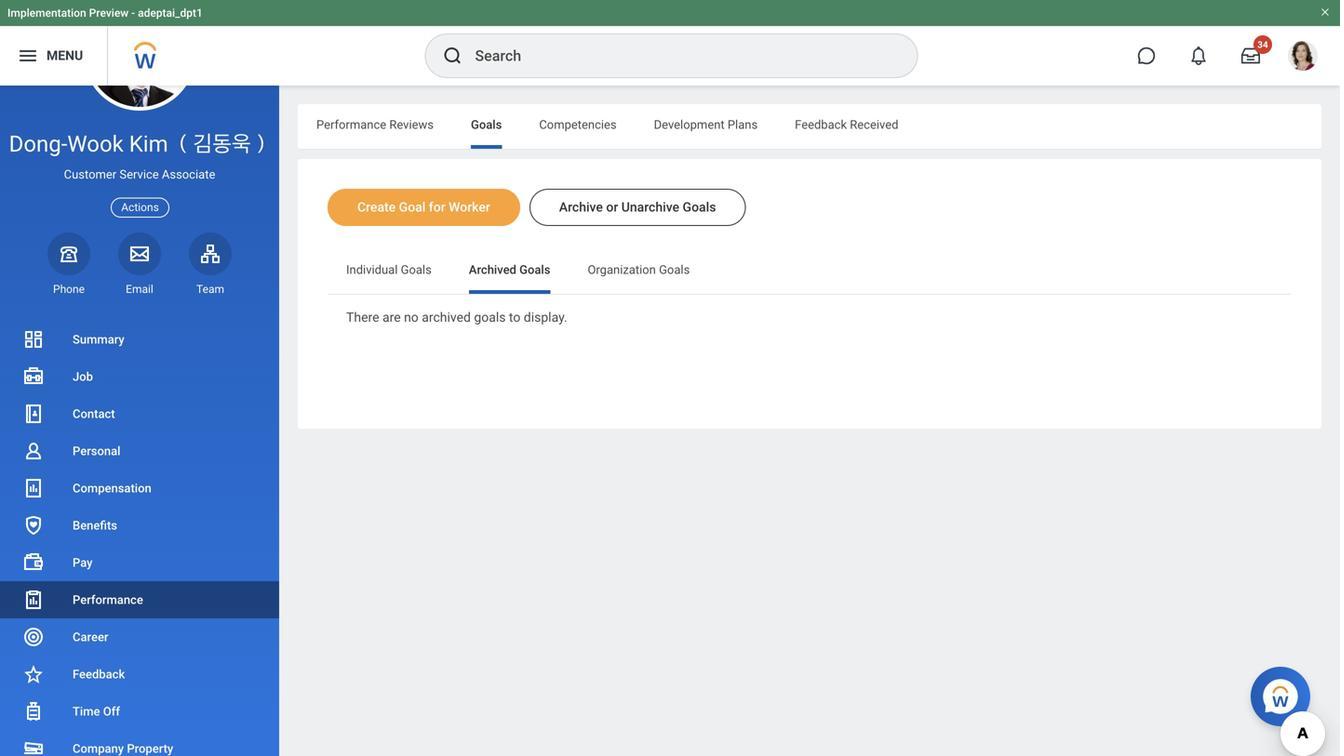 Task type: describe. For each thing, give the bounding box(es) containing it.
performance for performance reviews
[[316, 118, 386, 132]]

to
[[509, 310, 521, 325]]

there
[[346, 310, 379, 325]]

company property link
[[0, 731, 279, 757]]

notifications large image
[[1189, 47, 1208, 65]]

organization goals
[[588, 263, 690, 277]]

off
[[103, 705, 120, 719]]

time off
[[73, 705, 120, 719]]

company
[[73, 742, 124, 756]]

create goal for worker
[[357, 200, 490, 215]]

phone image
[[56, 243, 82, 265]]

mail image
[[128, 243, 151, 265]]

contact image
[[22, 403, 45, 425]]

tab list containing performance reviews
[[298, 104, 1322, 149]]

pay link
[[0, 544, 279, 582]]

benefits
[[73, 519, 117, 533]]

archive
[[559, 200, 603, 215]]

time
[[73, 705, 100, 719]]

dong-wook kim （김동욱）
[[9, 131, 270, 157]]

benefits link
[[0, 507, 279, 544]]

for
[[429, 200, 446, 215]]

contact link
[[0, 396, 279, 433]]

performance link
[[0, 582, 279, 619]]

company property image
[[22, 738, 45, 757]]

performance reviews
[[316, 118, 434, 132]]

time off image
[[22, 701, 45, 723]]

career
[[73, 631, 108, 645]]

email
[[126, 283, 153, 296]]

performance image
[[22, 589, 45, 612]]

（김동욱）
[[174, 131, 270, 157]]

phone dong-wook kim （김동욱） element
[[47, 282, 90, 297]]

menu banner
[[0, 0, 1340, 86]]

preview
[[89, 7, 129, 20]]

time off link
[[0, 693, 279, 731]]

associate
[[162, 168, 215, 182]]

job image
[[22, 366, 45, 388]]

actions button
[[111, 198, 169, 218]]

goals inside button
[[683, 200, 716, 215]]

service
[[120, 168, 159, 182]]

job link
[[0, 358, 279, 396]]

inbox large image
[[1242, 47, 1260, 65]]

property
[[127, 742, 173, 756]]

goals for archived goals
[[519, 263, 550, 277]]

view team image
[[199, 243, 222, 265]]

reviews
[[389, 118, 434, 132]]

team
[[196, 283, 224, 296]]

list containing summary
[[0, 321, 279, 757]]

team dong-wook kim （김동욱） element
[[189, 282, 232, 297]]

received
[[850, 118, 899, 132]]

tab list containing individual goals
[[328, 249, 1292, 294]]

justify image
[[17, 45, 39, 67]]



Task type: locate. For each thing, give the bounding box(es) containing it.
archive or unarchive goals button
[[529, 189, 746, 226]]

phone
[[53, 283, 85, 296]]

plans
[[728, 118, 758, 132]]

0 vertical spatial performance
[[316, 118, 386, 132]]

0 vertical spatial feedback
[[795, 118, 847, 132]]

create
[[357, 200, 396, 215]]

goals right organization on the left of page
[[659, 263, 690, 277]]

0 vertical spatial tab list
[[298, 104, 1322, 149]]

goals
[[474, 310, 506, 325]]

personal image
[[22, 440, 45, 463]]

archived goals
[[469, 263, 550, 277]]

performance for performance
[[73, 593, 143, 607]]

feedback received
[[795, 118, 899, 132]]

feedback
[[795, 118, 847, 132], [73, 668, 125, 682]]

feedback image
[[22, 664, 45, 686]]

job
[[73, 370, 93, 384]]

worker
[[449, 200, 490, 215]]

career image
[[22, 626, 45, 649]]

goals right individual
[[401, 263, 432, 277]]

summary link
[[0, 321, 279, 358]]

individual
[[346, 263, 398, 277]]

feedback up time off
[[73, 668, 125, 682]]

goals right unarchive
[[683, 200, 716, 215]]

profile logan mcneil image
[[1288, 41, 1318, 75]]

create goal for worker button
[[328, 189, 520, 226]]

feedback for feedback
[[73, 668, 125, 682]]

there are no archived goals to display.
[[346, 310, 567, 325]]

compensation
[[73, 482, 151, 496]]

Search Workday  search field
[[475, 35, 879, 76]]

feedback inside list
[[73, 668, 125, 682]]

implementation preview -   adeptai_dpt1
[[7, 7, 203, 20]]

feedback for feedback received
[[795, 118, 847, 132]]

pay image
[[22, 552, 45, 574]]

benefits image
[[22, 515, 45, 537]]

personal link
[[0, 433, 279, 470]]

dong-
[[9, 131, 67, 157]]

list
[[0, 321, 279, 757]]

actions
[[121, 201, 159, 214]]

individual goals
[[346, 263, 432, 277]]

display.
[[524, 310, 567, 325]]

wook
[[67, 131, 124, 157]]

contact
[[73, 407, 115, 421]]

email button
[[118, 232, 161, 297]]

goal
[[399, 200, 426, 215]]

goals for organization goals
[[659, 263, 690, 277]]

development plans
[[654, 118, 758, 132]]

compensation link
[[0, 470, 279, 507]]

goals right reviews
[[471, 118, 502, 132]]

customer service associate
[[64, 168, 215, 182]]

close environment banner image
[[1320, 7, 1331, 18]]

summary
[[73, 333, 124, 347]]

1 vertical spatial tab list
[[328, 249, 1292, 294]]

compensation image
[[22, 477, 45, 500]]

unarchive
[[622, 200, 680, 215]]

feedback link
[[0, 656, 279, 693]]

kim
[[129, 131, 168, 157]]

are
[[383, 310, 401, 325]]

goals right the "archived"
[[519, 263, 550, 277]]

archive or unarchive goals
[[559, 200, 716, 215]]

menu button
[[0, 26, 107, 86]]

1 horizontal spatial feedback
[[795, 118, 847, 132]]

1 horizontal spatial performance
[[316, 118, 386, 132]]

no
[[404, 310, 419, 325]]

archived
[[422, 310, 471, 325]]

career link
[[0, 619, 279, 656]]

competencies
[[539, 118, 617, 132]]

performance
[[316, 118, 386, 132], [73, 593, 143, 607]]

development
[[654, 118, 725, 132]]

archived
[[469, 263, 516, 277]]

1 vertical spatial feedback
[[73, 668, 125, 682]]

1 vertical spatial performance
[[73, 593, 143, 607]]

implementation
[[7, 7, 86, 20]]

phone button
[[47, 232, 90, 297]]

or
[[606, 200, 618, 215]]

menu
[[47, 48, 83, 63]]

34 button
[[1230, 35, 1272, 76]]

0 horizontal spatial performance
[[73, 593, 143, 607]]

performance inside "navigation pane" region
[[73, 593, 143, 607]]

goals
[[471, 118, 502, 132], [683, 200, 716, 215], [401, 263, 432, 277], [519, 263, 550, 277], [659, 263, 690, 277]]

tab list
[[298, 104, 1322, 149], [328, 249, 1292, 294]]

team link
[[189, 232, 232, 297]]

performance left reviews
[[316, 118, 386, 132]]

company property
[[73, 742, 173, 756]]

goals for individual goals
[[401, 263, 432, 277]]

organization
[[588, 263, 656, 277]]

search image
[[442, 45, 464, 67]]

email dong-wook kim （김동욱） element
[[118, 282, 161, 297]]

personal
[[73, 444, 121, 458]]

-
[[131, 7, 135, 20]]

adeptai_dpt1
[[138, 7, 203, 20]]

0 horizontal spatial feedback
[[73, 668, 125, 682]]

summary image
[[22, 329, 45, 351]]

performance up career
[[73, 593, 143, 607]]

customer
[[64, 168, 117, 182]]

feedback left received
[[795, 118, 847, 132]]

pay
[[73, 556, 93, 570]]

navigation pane region
[[0, 0, 279, 757]]

34
[[1258, 39, 1268, 50]]



Task type: vqa. For each thing, say whether or not it's contained in the screenshot.
Add Flexible Work Arrangement For Worker
no



